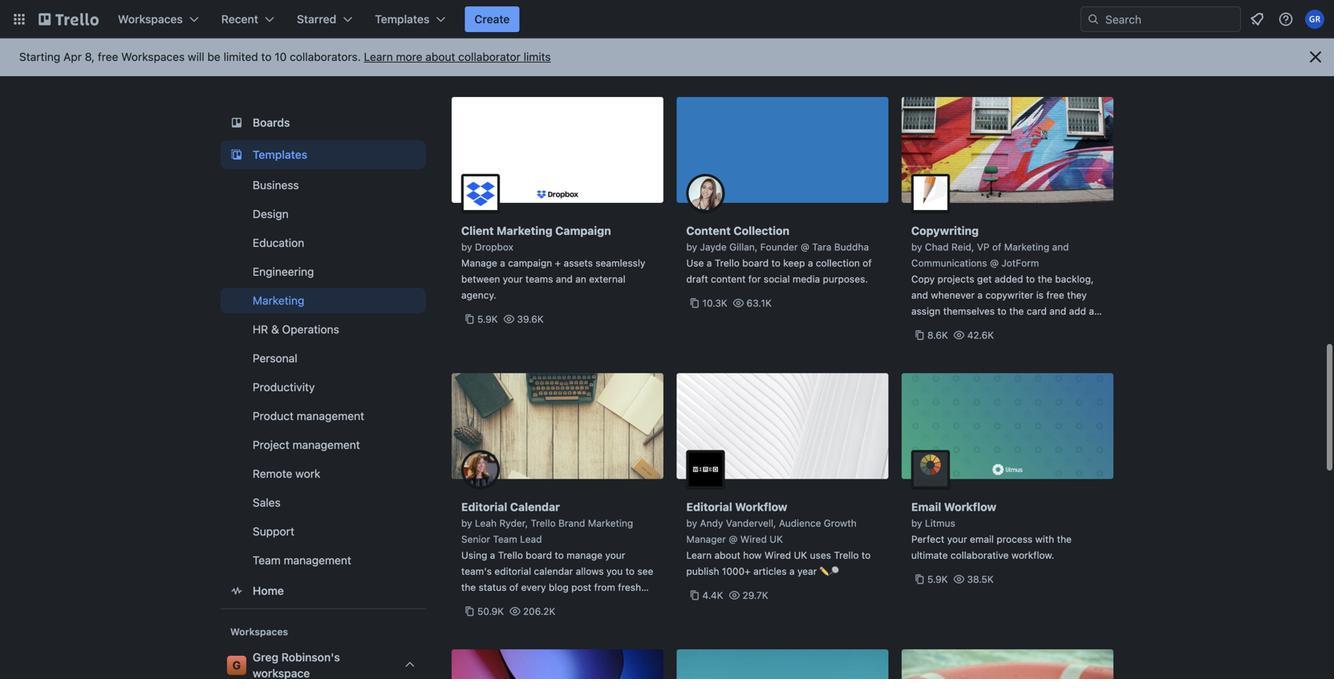 Task type: locate. For each thing, give the bounding box(es) containing it.
management inside "link"
[[292, 438, 360, 452]]

about right more
[[426, 50, 455, 63]]

management
[[297, 410, 364, 423], [292, 438, 360, 452], [284, 554, 351, 567]]

wired up the articles
[[765, 550, 791, 561]]

a left year
[[790, 566, 795, 577]]

to inside content collection by jayde gillan, founder @ tara buddha use a trello board to keep a collection of draft content for social media purposes.
[[772, 258, 781, 269]]

to up doc
[[998, 306, 1007, 317]]

jayde gillan, founder @ tara buddha image
[[686, 174, 725, 213]]

gillan,
[[730, 242, 758, 253]]

@ inside editorial workflow by andy vandervell, audience growth manager @ wired uk learn about how wired uk uses trello to publish 1000+ articles a year ✏️🔎
[[729, 534, 738, 545]]

project
[[253, 438, 289, 452]]

workflow inside email workflow by litmus perfect your email process with the ultimate collaborative workflow.
[[944, 501, 997, 514]]

the up is
[[1038, 274, 1053, 285]]

templates up the business
[[253, 148, 307, 161]]

learn inside editorial workflow by andy vandervell, audience growth manager @ wired uk learn about how wired uk uses trello to publish 1000+ articles a year ✏️🔎
[[686, 550, 712, 561]]

the right process
[[1057, 534, 1072, 545]]

with
[[1021, 322, 1040, 333], [1035, 534, 1054, 545]]

2 vertical spatial @
[[729, 534, 738, 545]]

1 horizontal spatial templates
[[375, 12, 430, 26]]

limited
[[224, 50, 258, 63]]

every
[[521, 582, 546, 593]]

1 workflow from the left
[[735, 501, 788, 514]]

1 horizontal spatial of
[[863, 258, 872, 269]]

1 vertical spatial wired
[[765, 550, 791, 561]]

with down card
[[1021, 322, 1040, 333]]

hr & operations
[[253, 323, 339, 336]]

0 horizontal spatial learn
[[364, 50, 393, 63]]

seamlessly
[[596, 258, 645, 269]]

management for project management
[[292, 438, 360, 452]]

@ up the "get"
[[990, 258, 999, 269]]

1 horizontal spatial @
[[801, 242, 810, 253]]

to up social
[[772, 258, 781, 269]]

by down client
[[461, 242, 472, 253]]

and up new
[[1050, 306, 1067, 317]]

product
[[253, 410, 294, 423]]

uk
[[770, 534, 783, 545], [794, 550, 807, 561]]

@ left tara
[[801, 242, 810, 253]]

5.9k down agency.
[[477, 314, 498, 325]]

with up workflow.
[[1035, 534, 1054, 545]]

4.4k
[[702, 590, 723, 601]]

senior
[[461, 534, 490, 545]]

0 vertical spatial templates
[[375, 12, 430, 26]]

by inside the copywriting by chad reid, vp of marketing and communications @ jotform copy projects get added to the backlog, and whenever a copywriter is free they assign themselves to the card and add a link to their google doc with the new copy.
[[911, 242, 922, 253]]

litmus image
[[911, 451, 950, 489]]

5.9k
[[477, 314, 498, 325], [928, 574, 948, 585]]

jotform
[[1002, 258, 1039, 269]]

1 vertical spatial templates
[[253, 148, 307, 161]]

50.9k
[[477, 606, 504, 617]]

jayde
[[700, 242, 727, 253]]

board
[[742, 258, 769, 269], [526, 550, 552, 561]]

litmus
[[925, 518, 956, 529]]

leah ryder, trello brand marketing senior team lead image
[[461, 451, 500, 489]]

themselves
[[943, 306, 995, 317]]

back to home image
[[39, 6, 99, 32]]

to right link
[[930, 322, 939, 333]]

wired
[[740, 534, 767, 545], [765, 550, 791, 561]]

0 horizontal spatial workflow
[[735, 501, 788, 514]]

uk down audience
[[770, 534, 783, 545]]

1 vertical spatial @
[[990, 258, 999, 269]]

5.9k for email
[[928, 574, 948, 585]]

1 horizontal spatial team
[[493, 534, 517, 545]]

0 vertical spatial wired
[[740, 534, 767, 545]]

editorial inside editorial workflow by andy vandervell, audience growth manager @ wired uk learn about how wired uk uses trello to publish 1000+ articles a year ✏️🔎
[[686, 501, 732, 514]]

1 horizontal spatial uk
[[794, 550, 807, 561]]

with inside email workflow by litmus perfect your email process with the ultimate collaborative workflow.
[[1035, 534, 1054, 545]]

0 vertical spatial 5.9k
[[477, 314, 498, 325]]

greg robinson's workspace
[[253, 651, 340, 680]]

of
[[992, 242, 1002, 253], [863, 258, 872, 269], [509, 582, 519, 593]]

workflow for email workflow
[[944, 501, 997, 514]]

workspaces inside dropdown button
[[118, 12, 183, 26]]

by left chad
[[911, 242, 922, 253]]

your inside client marketing campaign by dropbox manage a campaign + assets seamlessly between your teams and an external agency.
[[503, 274, 523, 285]]

0 horizontal spatial 5.9k
[[477, 314, 498, 325]]

0 horizontal spatial team
[[253, 554, 281, 567]]

1000+
[[722, 566, 751, 577]]

@ down vandervell,
[[729, 534, 738, 545]]

1 horizontal spatial board
[[742, 258, 769, 269]]

uk up year
[[794, 550, 807, 561]]

0 vertical spatial of
[[992, 242, 1002, 253]]

editorial workflow by andy vandervell, audience growth manager @ wired uk learn about how wired uk uses trello to publish 1000+ articles a year ✏️🔎
[[686, 501, 871, 577]]

&
[[271, 323, 279, 336]]

2 workflow from the left
[[944, 501, 997, 514]]

1 vertical spatial of
[[863, 258, 872, 269]]

5.9k down ultimate at the bottom of page
[[928, 574, 948, 585]]

by inside client marketing campaign by dropbox manage a campaign + assets seamlessly between your teams and an external agency.
[[461, 242, 472, 253]]

a right using at left bottom
[[490, 550, 495, 561]]

doc
[[1000, 322, 1018, 333]]

marketing inside client marketing campaign by dropbox manage a campaign + assets seamlessly between your teams and an external agency.
[[497, 224, 553, 237]]

board inside editorial calendar by leah ryder, trello brand marketing senior team lead using a trello board to manage your team's editorial calendar allows you to see the status of every blog post from fresh idea to published post.
[[526, 550, 552, 561]]

by down email
[[911, 518, 922, 529]]

ryder,
[[499, 518, 528, 529]]

to right uses
[[862, 550, 871, 561]]

collection
[[816, 258, 860, 269]]

free right 8,
[[98, 50, 118, 63]]

your down campaign
[[503, 274, 523, 285]]

to inside editorial workflow by andy vandervell, audience growth manager @ wired uk learn about how wired uk uses trello to publish 1000+ articles a year ✏️🔎
[[862, 550, 871, 561]]

0 vertical spatial uk
[[770, 534, 783, 545]]

marketing inside editorial calendar by leah ryder, trello brand marketing senior team lead using a trello board to manage your team's editorial calendar allows you to see the status of every blog post from fresh idea to published post.
[[588, 518, 633, 529]]

link
[[911, 322, 927, 333]]

trello up the editorial
[[498, 550, 523, 561]]

learn for about
[[686, 550, 712, 561]]

create button
[[465, 6, 520, 32]]

of down buddha
[[863, 258, 872, 269]]

a
[[500, 258, 505, 269], [707, 258, 712, 269], [808, 258, 813, 269], [978, 290, 983, 301], [1089, 306, 1094, 317], [490, 550, 495, 561], [790, 566, 795, 577]]

an
[[576, 274, 586, 285]]

by for editorial workflow
[[686, 518, 697, 529]]

editorial up andy
[[686, 501, 732, 514]]

1 vertical spatial with
[[1035, 534, 1054, 545]]

limits
[[524, 50, 551, 63]]

0 vertical spatial about
[[426, 50, 455, 63]]

management down product management link on the bottom of the page
[[292, 438, 360, 452]]

1 horizontal spatial free
[[1047, 290, 1065, 301]]

create
[[475, 12, 510, 26]]

marketing up jotform
[[1004, 242, 1050, 253]]

1 horizontal spatial editorial
[[686, 501, 732, 514]]

a down dropbox
[[500, 258, 505, 269]]

0 horizontal spatial about
[[426, 50, 455, 63]]

0 horizontal spatial editorial
[[461, 501, 507, 514]]

to down jotform
[[1026, 274, 1035, 285]]

0 vertical spatial workspaces
[[118, 12, 183, 26]]

workflow inside editorial workflow by andy vandervell, audience growth manager @ wired uk learn about how wired uk uses trello to publish 1000+ articles a year ✏️🔎
[[735, 501, 788, 514]]

0 vertical spatial team
[[493, 534, 517, 545]]

board down lead at the left bottom
[[526, 550, 552, 561]]

1 horizontal spatial learn
[[686, 550, 712, 561]]

trello
[[715, 258, 740, 269], [531, 518, 556, 529], [498, 550, 523, 561], [834, 550, 859, 561]]

0 vertical spatial learn
[[364, 50, 393, 63]]

0 vertical spatial management
[[297, 410, 364, 423]]

0 horizontal spatial your
[[503, 274, 523, 285]]

1 vertical spatial free
[[1047, 290, 1065, 301]]

recent button
[[212, 6, 284, 32]]

product management
[[253, 410, 364, 423]]

collaborator
[[458, 50, 521, 63]]

of right vp
[[992, 242, 1002, 253]]

0 horizontal spatial board
[[526, 550, 552, 561]]

campaign
[[555, 224, 611, 237]]

trello up content
[[715, 258, 740, 269]]

by up use
[[686, 242, 697, 253]]

boards
[[253, 116, 290, 129]]

1 horizontal spatial your
[[605, 550, 625, 561]]

and
[[1052, 242, 1069, 253], [556, 274, 573, 285], [911, 290, 928, 301], [1050, 306, 1067, 317]]

2 horizontal spatial @
[[990, 258, 999, 269]]

2 vertical spatial your
[[605, 550, 625, 561]]

chad
[[925, 242, 949, 253]]

0 vertical spatial with
[[1021, 322, 1040, 333]]

of down the editorial
[[509, 582, 519, 593]]

editorial
[[461, 501, 507, 514], [686, 501, 732, 514]]

by up senior
[[461, 518, 472, 529]]

a right add
[[1089, 306, 1094, 317]]

with inside the copywriting by chad reid, vp of marketing and communications @ jotform copy projects get added to the backlog, and whenever a copywriter is free they assign themselves to the card and add a link to their google doc with the new copy.
[[1021, 322, 1040, 333]]

a down the "get"
[[978, 290, 983, 301]]

0 horizontal spatial templates
[[253, 148, 307, 161]]

calendar
[[510, 501, 560, 514]]

a right use
[[707, 258, 712, 269]]

workflow up "litmus"
[[944, 501, 997, 514]]

add
[[1069, 306, 1086, 317]]

idea
[[461, 598, 480, 609]]

marketing
[[497, 224, 553, 237], [1004, 242, 1050, 253], [253, 294, 304, 307], [588, 518, 633, 529]]

1 vertical spatial learn
[[686, 550, 712, 561]]

a right keep
[[808, 258, 813, 269]]

the left new
[[1043, 322, 1057, 333]]

templates
[[375, 12, 430, 26], [253, 148, 307, 161]]

editorial
[[495, 566, 531, 577]]

copy
[[911, 274, 935, 285]]

marketing link
[[221, 288, 426, 314]]

learn for more
[[364, 50, 393, 63]]

allows
[[576, 566, 604, 577]]

editorial up "leah"
[[461, 501, 507, 514]]

they
[[1067, 290, 1087, 301]]

and up backlog,
[[1052, 242, 1069, 253]]

engineering
[[253, 265, 314, 278]]

1 vertical spatial 5.9k
[[928, 574, 948, 585]]

assets
[[564, 258, 593, 269]]

1 editorial from the left
[[461, 501, 507, 514]]

0 horizontal spatial of
[[509, 582, 519, 593]]

boards link
[[221, 108, 426, 137]]

0 notifications image
[[1248, 10, 1267, 29]]

whenever
[[931, 290, 975, 301]]

andy
[[700, 518, 723, 529]]

g
[[232, 659, 241, 672]]

the up idea
[[461, 582, 476, 593]]

your down "litmus"
[[947, 534, 967, 545]]

about up '1000+' at the right
[[715, 550, 741, 561]]

workflow up vandervell,
[[735, 501, 788, 514]]

trello up ✏️🔎
[[834, 550, 859, 561]]

your up you at the left
[[605, 550, 625, 561]]

support link
[[221, 519, 426, 545]]

chad reid, vp of marketing and communications @ jotform image
[[911, 174, 950, 213]]

1 horizontal spatial about
[[715, 550, 741, 561]]

0 vertical spatial @
[[801, 242, 810, 253]]

39.6k
[[517, 314, 544, 325]]

team
[[493, 534, 517, 545], [253, 554, 281, 567]]

1 vertical spatial your
[[947, 534, 967, 545]]

0 vertical spatial your
[[503, 274, 523, 285]]

management down productivity link
[[297, 410, 364, 423]]

2 horizontal spatial your
[[947, 534, 967, 545]]

business
[[253, 179, 299, 192]]

and down 'copy'
[[911, 290, 928, 301]]

by inside editorial calendar by leah ryder, trello brand marketing senior team lead using a trello board to manage your team's editorial calendar allows you to see the status of every blog post from fresh idea to published post.
[[461, 518, 472, 529]]

projects
[[938, 274, 975, 285]]

copywriting by chad reid, vp of marketing and communications @ jotform copy projects get added to the backlog, and whenever a copywriter is free they assign themselves to the card and add a link to their google doc with the new copy.
[[911, 224, 1094, 349]]

perfect
[[911, 534, 945, 545]]

and left an
[[556, 274, 573, 285]]

1 vertical spatial management
[[292, 438, 360, 452]]

collection
[[734, 224, 790, 237]]

2 vertical spatial of
[[509, 582, 519, 593]]

2 horizontal spatial of
[[992, 242, 1002, 253]]

0 vertical spatial free
[[98, 50, 118, 63]]

team management
[[253, 554, 351, 567]]

workspaces
[[118, 12, 183, 26], [121, 50, 185, 63], [230, 627, 288, 638]]

of inside editorial calendar by leah ryder, trello brand marketing senior team lead using a trello board to manage your team's editorial calendar allows you to see the status of every blog post from fresh idea to published post.
[[509, 582, 519, 593]]

free right is
[[1047, 290, 1065, 301]]

by left andy
[[686, 518, 697, 529]]

marketing right brand
[[588, 518, 633, 529]]

editorial inside editorial calendar by leah ryder, trello brand marketing senior team lead using a trello board to manage your team's editorial calendar allows you to see the status of every blog post from fresh idea to published post.
[[461, 501, 507, 514]]

1 horizontal spatial 5.9k
[[928, 574, 948, 585]]

learn up publish
[[686, 550, 712, 561]]

learn left more
[[364, 50, 393, 63]]

team down ryder,
[[493, 534, 517, 545]]

team down support at the bottom left of page
[[253, 554, 281, 567]]

wired up how
[[740, 534, 767, 545]]

by inside editorial workflow by andy vandervell, audience growth manager @ wired uk learn about how wired uk uses trello to publish 1000+ articles a year ✏️🔎
[[686, 518, 697, 529]]

by inside email workflow by litmus perfect your email process with the ultimate collaborative workflow.
[[911, 518, 922, 529]]

1 vertical spatial uk
[[794, 550, 807, 561]]

0 horizontal spatial @
[[729, 534, 738, 545]]

2 editorial from the left
[[686, 501, 732, 514]]

0 horizontal spatial free
[[98, 50, 118, 63]]

client
[[461, 224, 494, 237]]

collaborators.
[[290, 50, 361, 63]]

1 horizontal spatial workflow
[[944, 501, 997, 514]]

1 vertical spatial about
[[715, 550, 741, 561]]

blog
[[549, 582, 569, 593]]

marketing up campaign
[[497, 224, 553, 237]]

templates link
[[221, 140, 426, 169]]

1 vertical spatial board
[[526, 550, 552, 561]]

by inside content collection by jayde gillan, founder @ tara buddha use a trello board to keep a collection of draft content for social media purposes.
[[686, 242, 697, 253]]

board up for
[[742, 258, 769, 269]]

free
[[98, 50, 118, 63], [1047, 290, 1065, 301]]

content collection by jayde gillan, founder @ tara buddha use a trello board to keep a collection of draft content for social media purposes.
[[686, 224, 872, 285]]

0 vertical spatial board
[[742, 258, 769, 269]]

management down support link
[[284, 554, 351, 567]]

backlog,
[[1055, 274, 1094, 285]]

2 vertical spatial management
[[284, 554, 351, 567]]

1 vertical spatial team
[[253, 554, 281, 567]]

templates up more
[[375, 12, 430, 26]]



Task type: vqa. For each thing, say whether or not it's contained in the screenshot.
Recent
yes



Task type: describe. For each thing, give the bounding box(es) containing it.
trello inside content collection by jayde gillan, founder @ tara buddha use a trello board to keep a collection of draft content for social media purposes.
[[715, 258, 740, 269]]

board inside content collection by jayde gillan, founder @ tara buddha use a trello board to keep a collection of draft content for social media purposes.
[[742, 258, 769, 269]]

collaborative
[[951, 550, 1009, 561]]

operations
[[282, 323, 339, 336]]

the down the copywriter on the top of page
[[1009, 306, 1024, 317]]

the inside editorial calendar by leah ryder, trello brand marketing senior team lead using a trello board to manage your team's editorial calendar allows you to see the status of every blog post from fresh idea to published post.
[[461, 582, 476, 593]]

publish
[[686, 566, 719, 577]]

starred button
[[287, 6, 362, 32]]

apr
[[63, 50, 82, 63]]

buddha
[[834, 242, 869, 253]]

see
[[637, 566, 654, 577]]

by for content collection
[[686, 242, 697, 253]]

articles
[[753, 566, 787, 577]]

purposes.
[[823, 274, 868, 285]]

team management link
[[221, 548, 426, 574]]

a inside client marketing campaign by dropbox manage a campaign + assets seamlessly between your teams and an external agency.
[[500, 258, 505, 269]]

andy vandervell, audience growth manager @ wired uk image
[[686, 451, 725, 489]]

content
[[686, 224, 731, 237]]

google
[[965, 322, 997, 333]]

open information menu image
[[1278, 11, 1294, 27]]

remote work
[[253, 467, 320, 481]]

of inside the copywriting by chad reid, vp of marketing and communications @ jotform copy projects get added to the backlog, and whenever a copywriter is free they assign themselves to the card and add a link to their google doc with the new copy.
[[992, 242, 1002, 253]]

trello inside editorial workflow by andy vandervell, audience growth manager @ wired uk learn about how wired uk uses trello to publish 1000+ articles a year ✏️🔎
[[834, 550, 859, 561]]

project management
[[253, 438, 360, 452]]

by for editorial calendar
[[461, 518, 472, 529]]

editorial for editorial workflow
[[686, 501, 732, 514]]

calendar
[[534, 566, 573, 577]]

education
[[253, 236, 304, 250]]

email
[[970, 534, 994, 545]]

productivity
[[253, 381, 315, 394]]

63.1k
[[747, 298, 772, 309]]

engineering link
[[221, 259, 426, 285]]

team inside editorial calendar by leah ryder, trello brand marketing senior team lead using a trello board to manage your team's editorial calendar allows you to see the status of every blog post from fresh idea to published post.
[[493, 534, 517, 545]]

productivity link
[[221, 375, 426, 400]]

templates inside dropdown button
[[375, 12, 430, 26]]

content
[[711, 274, 746, 285]]

growth
[[824, 518, 857, 529]]

to left see
[[626, 566, 635, 577]]

sales link
[[221, 490, 426, 516]]

management for team management
[[284, 554, 351, 567]]

@ inside the copywriting by chad reid, vp of marketing and communications @ jotform copy projects get added to the backlog, and whenever a copywriter is free they assign themselves to the card and add a link to their google doc with the new copy.
[[990, 258, 999, 269]]

their
[[942, 322, 962, 333]]

is
[[1036, 290, 1044, 301]]

remote work link
[[221, 461, 426, 487]]

email workflow by litmus perfect your email process with the ultimate collaborative workflow.
[[911, 501, 1072, 561]]

board image
[[227, 113, 246, 132]]

workflow.
[[1012, 550, 1055, 561]]

trello down the calendar
[[531, 518, 556, 529]]

primary element
[[0, 0, 1334, 39]]

how
[[743, 550, 762, 561]]

about inside editorial workflow by andy vandervell, audience growth manager @ wired uk learn about how wired uk uses trello to publish 1000+ articles a year ✏️🔎
[[715, 550, 741, 561]]

editorial calendar by leah ryder, trello brand marketing senior team lead using a trello board to manage your team's editorial calendar allows you to see the status of every blog post from fresh idea to published post.
[[461, 501, 654, 609]]

fresh
[[618, 582, 641, 593]]

hr & operations link
[[221, 317, 426, 343]]

starred
[[297, 12, 336, 26]]

templates button
[[365, 6, 455, 32]]

reid,
[[952, 242, 974, 253]]

starting apr 8, free workspaces will be limited to 10 collaborators. learn more about collaborator limits
[[19, 50, 551, 63]]

manage
[[567, 550, 603, 561]]

marketing up & on the top left of the page
[[253, 294, 304, 307]]

manage
[[461, 258, 497, 269]]

0 horizontal spatial uk
[[770, 534, 783, 545]]

workspaces button
[[108, 6, 209, 32]]

@ inside content collection by jayde gillan, founder @ tara buddha use a trello board to keep a collection of draft content for social media purposes.
[[801, 242, 810, 253]]

1 vertical spatial workspaces
[[121, 50, 185, 63]]

greg robinson (gregrobinson96) image
[[1305, 10, 1325, 29]]

of inside content collection by jayde gillan, founder @ tara buddha use a trello board to keep a collection of draft content for social media purposes.
[[863, 258, 872, 269]]

to up calendar
[[555, 550, 564, 561]]

brand
[[558, 518, 585, 529]]

and inside client marketing campaign by dropbox manage a campaign + assets seamlessly between your teams and an external agency.
[[556, 274, 573, 285]]

management for product management
[[297, 410, 364, 423]]

2 vertical spatial workspaces
[[230, 627, 288, 638]]

editorial for editorial calendar
[[461, 501, 507, 514]]

a inside editorial workflow by andy vandervell, audience growth manager @ wired uk learn about how wired uk uses trello to publish 1000+ articles a year ✏️🔎
[[790, 566, 795, 577]]

greg
[[253, 651, 279, 664]]

a inside editorial calendar by leah ryder, trello brand marketing senior team lead using a trello board to manage your team's editorial calendar allows you to see the status of every blog post from fresh idea to published post.
[[490, 550, 495, 561]]

sales
[[253, 496, 281, 510]]

to down status
[[483, 598, 492, 609]]

your inside editorial calendar by leah ryder, trello brand marketing senior team lead using a trello board to manage your team's editorial calendar allows you to see the status of every blog post from fresh idea to published post.
[[605, 550, 625, 561]]

vandervell,
[[726, 518, 776, 529]]

post.
[[542, 598, 565, 609]]

✏️🔎
[[820, 566, 839, 577]]

38.5k
[[967, 574, 994, 585]]

status
[[479, 582, 507, 593]]

keep
[[783, 258, 805, 269]]

home link
[[221, 577, 426, 606]]

home image
[[227, 582, 246, 601]]

card
[[1027, 306, 1047, 317]]

tara
[[812, 242, 832, 253]]

search image
[[1087, 13, 1100, 26]]

leah
[[475, 518, 497, 529]]

business link
[[221, 173, 426, 198]]

workflow for editorial workflow
[[735, 501, 788, 514]]

copywriter
[[986, 290, 1034, 301]]

workspace
[[253, 667, 310, 680]]

by for email workflow
[[911, 518, 922, 529]]

teams
[[526, 274, 553, 285]]

from
[[594, 582, 615, 593]]

your inside email workflow by litmus perfect your email process with the ultimate collaborative workflow.
[[947, 534, 967, 545]]

audience
[[779, 518, 821, 529]]

starting
[[19, 50, 60, 63]]

work
[[295, 467, 320, 481]]

dropbox image
[[461, 174, 500, 213]]

template board image
[[227, 145, 246, 164]]

learn more about collaborator limits link
[[364, 50, 551, 63]]

free inside the copywriting by chad reid, vp of marketing and communications @ jotform copy projects get added to the backlog, and whenever a copywriter is free they assign themselves to the card and add a link to their google doc with the new copy.
[[1047, 290, 1065, 301]]

to left 10
[[261, 50, 272, 63]]

team's
[[461, 566, 492, 577]]

founder
[[760, 242, 798, 253]]

the inside email workflow by litmus perfect your email process with the ultimate collaborative workflow.
[[1057, 534, 1072, 545]]

vp
[[977, 242, 990, 253]]

campaign
[[508, 258, 552, 269]]

education link
[[221, 230, 426, 256]]

5.9k for client
[[477, 314, 498, 325]]

product management link
[[221, 404, 426, 429]]

post
[[571, 582, 592, 593]]

Search field
[[1100, 7, 1240, 31]]

for
[[748, 274, 761, 285]]

manager
[[686, 534, 726, 545]]

marketing inside the copywriting by chad reid, vp of marketing and communications @ jotform copy projects get added to the backlog, and whenever a copywriter is free they assign themselves to the card and add a link to their google doc with the new copy.
[[1004, 242, 1050, 253]]

design
[[253, 207, 289, 221]]

robinson's
[[281, 651, 340, 664]]

206.2k
[[523, 606, 556, 617]]

dropbox
[[475, 242, 514, 253]]

be
[[207, 50, 221, 63]]

between
[[461, 274, 500, 285]]



